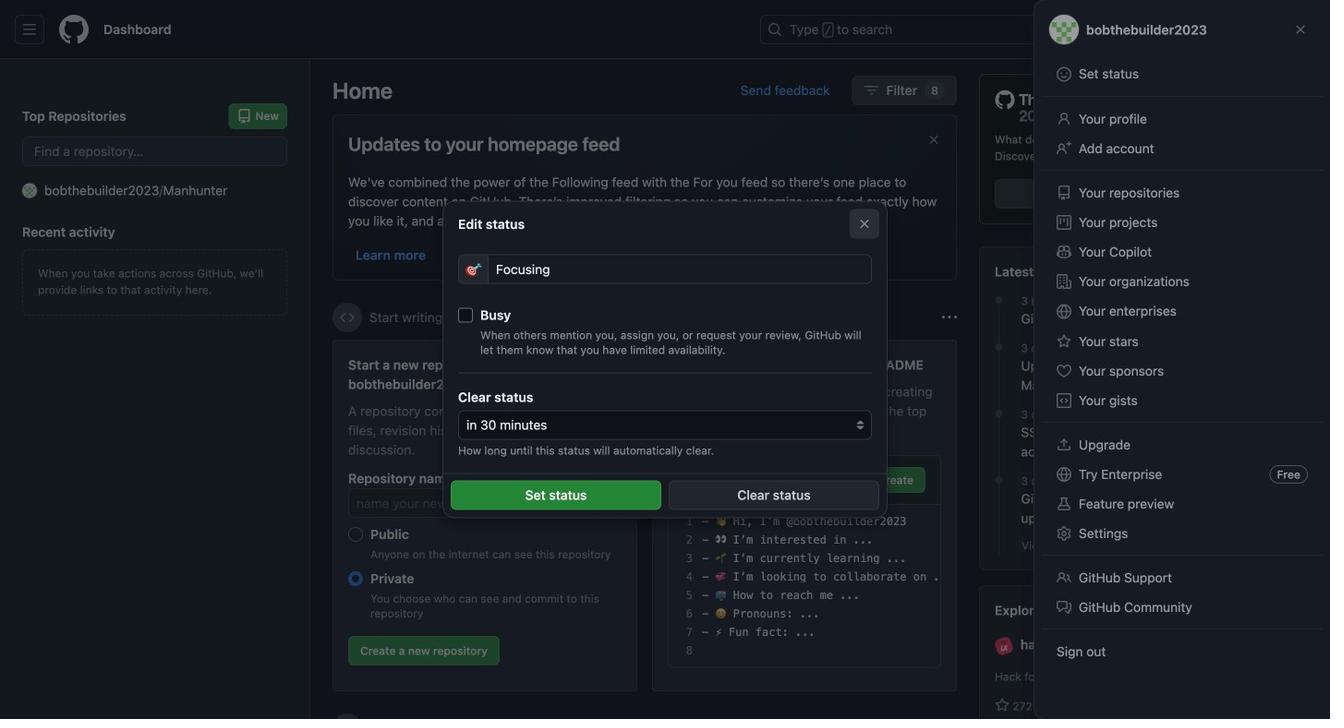 Task type: describe. For each thing, give the bounding box(es) containing it.
1 dot fill image from the top
[[992, 293, 1007, 308]]

explore repositories navigation
[[980, 586, 1309, 720]]

issue opened image
[[1183, 22, 1198, 37]]

2 dot fill image from the top
[[992, 407, 1007, 422]]

star image
[[995, 699, 1010, 714]]

plus image
[[1119, 22, 1134, 37]]

command palette image
[[1062, 22, 1077, 37]]

account element
[[0, 59, 311, 720]]

homepage image
[[59, 15, 89, 44]]



Task type: locate. For each thing, give the bounding box(es) containing it.
triangle down image
[[1141, 22, 1156, 37]]

dot fill image
[[992, 340, 1007, 355], [992, 407, 1007, 422]]

1 vertical spatial dot fill image
[[992, 473, 1007, 488]]

2 dot fill image from the top
[[992, 473, 1007, 488]]

1 dot fill image from the top
[[992, 340, 1007, 355]]

0 vertical spatial dot fill image
[[992, 293, 1007, 308]]

0 vertical spatial dot fill image
[[992, 340, 1007, 355]]

dot fill image
[[992, 293, 1007, 308], [992, 473, 1007, 488]]

explore element
[[980, 74, 1309, 720]]

1 vertical spatial dot fill image
[[992, 407, 1007, 422]]



Task type: vqa. For each thing, say whether or not it's contained in the screenshot.
Account element
yes



